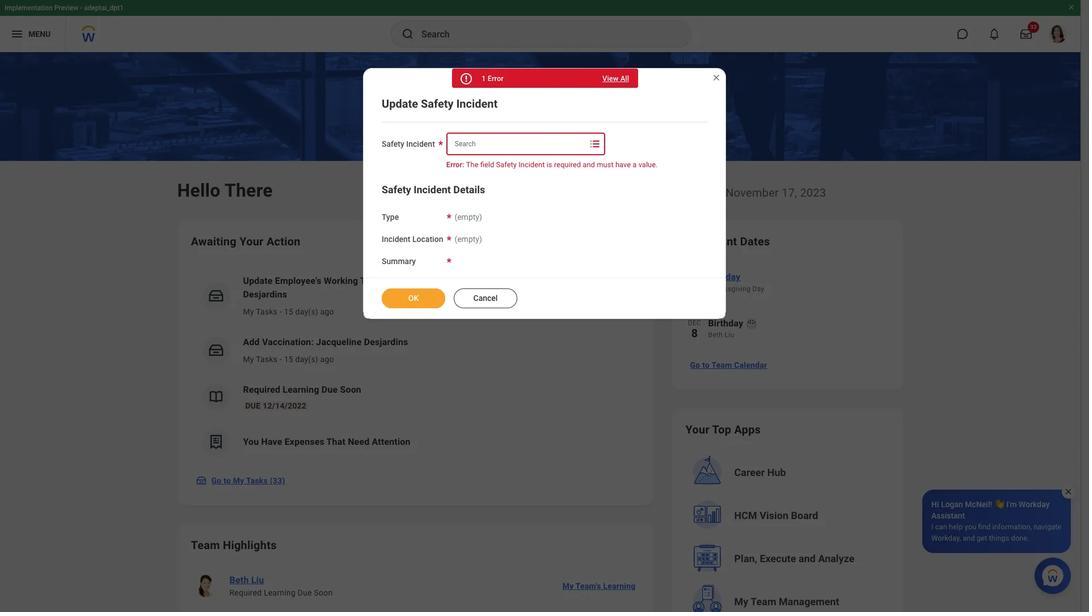 Task type: locate. For each thing, give the bounding box(es) containing it.
1 vertical spatial update
[[243, 276, 273, 287]]

learning up 12/14/2022
[[283, 385, 319, 395]]

to for my
[[224, 477, 231, 486]]

(empty)
[[455, 213, 482, 222], [455, 235, 482, 244]]

and left the analyze
[[799, 553, 816, 565]]

1 horizontal spatial soon
[[340, 385, 361, 395]]

15 down vaccination:
[[284, 355, 293, 364]]

1 horizontal spatial beth
[[708, 331, 723, 339]]

0 vertical spatial jacqueline
[[541, 276, 587, 287]]

1 vertical spatial my tasks - 15 day(s) ago
[[243, 355, 334, 364]]

0 horizontal spatial and
[[583, 161, 595, 169]]

day(s) down employee's
[[295, 308, 318, 317]]

i'm
[[1007, 500, 1017, 510]]

2 (empty) from the top
[[455, 235, 482, 244]]

update
[[382, 97, 418, 111], [243, 276, 273, 287]]

desjardins down ok button
[[364, 337, 408, 348]]

due inside the beth liu required learning due soon
[[298, 589, 312, 598]]

0 horizontal spatial to
[[224, 477, 231, 486]]

information,
[[993, 523, 1032, 532]]

team left 'calendar'
[[712, 361, 732, 370]]

1 vertical spatial jacqueline
[[316, 337, 362, 348]]

liu down birthday
[[725, 331, 734, 339]]

0 vertical spatial soon
[[340, 385, 361, 395]]

cancel button
[[454, 289, 517, 308]]

day
[[753, 285, 765, 293]]

tasks left (33)
[[246, 477, 268, 486]]

1 vertical spatial -
[[280, 308, 282, 317]]

1 vertical spatial day(s)
[[295, 355, 318, 364]]

implementation preview -   adeptai_dpt1 banner
[[0, 0, 1081, 52]]

- inside implementation preview -   adeptai_dpt1 banner
[[80, 4, 82, 12]]

2 vertical spatial due
[[298, 589, 312, 598]]

mcneil!
[[965, 500, 992, 510]]

hi
[[932, 500, 939, 510]]

go down dashboard expenses icon at the bottom left of the page
[[211, 477, 222, 486]]

time:
[[360, 276, 384, 287]]

team down execute
[[751, 596, 776, 608]]

safety incident details group
[[382, 183, 708, 268]]

0 horizontal spatial soon
[[314, 589, 333, 598]]

liu down the highlights
[[251, 575, 264, 586]]

beth inside the beth liu required learning due soon
[[230, 575, 249, 586]]

need
[[348, 437, 370, 448]]

1 vertical spatial required
[[230, 589, 262, 598]]

1 vertical spatial liu
[[251, 575, 264, 586]]

1 horizontal spatial update
[[382, 97, 418, 111]]

your left action
[[240, 235, 264, 249]]

0 horizontal spatial jacqueline
[[316, 337, 362, 348]]

inbox image left go to my tasks (33)
[[195, 475, 207, 487]]

incident down the error: on the top left of page
[[414, 184, 451, 196]]

notifications large image
[[989, 28, 1000, 40]]

0 vertical spatial -
[[80, 4, 82, 12]]

desjardins inside update employee's working time: request flexible work arrangement: jacqueline desjardins
[[243, 289, 287, 300]]

and left must
[[583, 161, 595, 169]]

1 15 from the top
[[284, 308, 293, 317]]

1 horizontal spatial jacqueline
[[541, 276, 587, 287]]

holiday button
[[708, 270, 890, 285]]

liu inside the birthday 🎂 beth liu
[[725, 331, 734, 339]]

important dates
[[686, 235, 770, 249]]

0 vertical spatial go
[[690, 361, 700, 370]]

that
[[327, 437, 346, 448]]

2023
[[800, 186, 826, 200]]

dashboard expenses image
[[207, 434, 224, 451]]

career hub
[[734, 467, 786, 479]]

1 horizontal spatial to
[[702, 361, 710, 370]]

field
[[480, 161, 494, 169]]

incident
[[456, 97, 498, 111], [406, 140, 435, 149], [519, 161, 545, 169], [414, 184, 451, 196], [382, 235, 410, 244]]

0 horizontal spatial desjardins
[[243, 289, 287, 300]]

go to my tasks (33)
[[211, 477, 285, 486]]

1 vertical spatial ago
[[320, 355, 334, 364]]

Safety Incident field
[[448, 134, 587, 154]]

inbox image left add
[[207, 342, 224, 359]]

tasks inside button
[[246, 477, 268, 486]]

1 vertical spatial beth
[[230, 575, 249, 586]]

2 horizontal spatial and
[[963, 534, 975, 543]]

jacqueline right vaccination:
[[316, 337, 362, 348]]

update up the safety incident on the left top of the page
[[382, 97, 418, 111]]

jacqueline right the arrangement: on the top
[[541, 276, 587, 287]]

1 horizontal spatial team
[[712, 361, 732, 370]]

analyze
[[818, 553, 855, 565]]

2 horizontal spatial due
[[322, 385, 338, 395]]

birthday 🎂 beth liu
[[708, 318, 757, 339]]

required down beth liu button
[[230, 589, 262, 598]]

go for go to team calendar
[[690, 361, 700, 370]]

0 vertical spatial desjardins
[[243, 289, 287, 300]]

1 vertical spatial desjardins
[[364, 337, 408, 348]]

my tasks - 15 day(s) ago down vaccination:
[[243, 355, 334, 364]]

update left employee's
[[243, 276, 273, 287]]

incident location
[[382, 235, 443, 244]]

0 vertical spatial your
[[240, 235, 264, 249]]

team left the highlights
[[191, 539, 220, 553]]

0 horizontal spatial update
[[243, 276, 273, 287]]

1 vertical spatial your
[[686, 423, 710, 437]]

liu
[[725, 331, 734, 339], [251, 575, 264, 586]]

2 vertical spatial -
[[280, 355, 282, 364]]

due 12/14/2022
[[245, 402, 307, 411]]

details
[[453, 184, 485, 196]]

0 vertical spatial ago
[[320, 308, 334, 317]]

1 (empty) from the top
[[455, 213, 482, 222]]

desjardins
[[243, 289, 287, 300], [364, 337, 408, 348]]

0 vertical spatial (empty)
[[455, 213, 482, 222]]

15
[[284, 308, 293, 317], [284, 355, 293, 364]]

your
[[240, 235, 264, 249], [686, 423, 710, 437]]

my
[[243, 308, 254, 317], [243, 355, 254, 364], [233, 477, 244, 486], [563, 582, 574, 591], [734, 596, 749, 608]]

1 vertical spatial to
[[224, 477, 231, 486]]

career
[[734, 467, 765, 479]]

tasks
[[256, 308, 278, 317], [256, 355, 278, 364], [246, 477, 268, 486]]

update inside update employee's working time: request flexible work arrangement: jacqueline desjardins
[[243, 276, 273, 287]]

1 my tasks - 15 day(s) ago from the top
[[243, 308, 334, 317]]

highlights
[[223, 539, 277, 553]]

1 horizontal spatial liu
[[725, 331, 734, 339]]

1 horizontal spatial due
[[298, 589, 312, 598]]

you
[[965, 523, 977, 532]]

2 vertical spatial team
[[751, 596, 776, 608]]

soon inside awaiting your action list
[[340, 385, 361, 395]]

beth inside the birthday 🎂 beth liu
[[708, 331, 723, 339]]

hello
[[177, 180, 221, 201]]

0 vertical spatial tasks
[[256, 308, 278, 317]]

team inside go to team calendar button
[[712, 361, 732, 370]]

go down 8
[[690, 361, 700, 370]]

0 horizontal spatial due
[[245, 402, 261, 411]]

0 vertical spatial update
[[382, 97, 418, 111]]

hello there
[[177, 180, 273, 201]]

working
[[324, 276, 358, 287]]

learning inside awaiting your action list
[[283, 385, 319, 395]]

day(s)
[[295, 308, 318, 317], [295, 355, 318, 364]]

1 horizontal spatial and
[[799, 553, 816, 565]]

1 vertical spatial tasks
[[256, 355, 278, 364]]

0 vertical spatial my tasks - 15 day(s) ago
[[243, 308, 334, 317]]

required
[[243, 385, 280, 395], [230, 589, 262, 598]]

my team's learning
[[563, 582, 636, 591]]

day(s) down add vaccination: jacqueline desjardins
[[295, 355, 318, 364]]

1 vertical spatial soon
[[314, 589, 333, 598]]

-
[[80, 4, 82, 12], [280, 308, 282, 317], [280, 355, 282, 364]]

prompts image
[[588, 137, 602, 151]]

to
[[702, 361, 710, 370], [224, 477, 231, 486]]

and down you
[[963, 534, 975, 543]]

2 horizontal spatial team
[[751, 596, 776, 608]]

action
[[267, 235, 301, 249]]

1 vertical spatial (empty)
[[455, 235, 482, 244]]

1 vertical spatial inbox image
[[207, 342, 224, 359]]

0 horizontal spatial liu
[[251, 575, 264, 586]]

0 vertical spatial beth
[[708, 331, 723, 339]]

november
[[726, 186, 779, 200]]

error
[[488, 74, 504, 83]]

(33)
[[270, 477, 285, 486]]

i
[[932, 523, 934, 532]]

close environment banner image
[[1068, 4, 1075, 11]]

required inside the beth liu required learning due soon
[[230, 589, 262, 598]]

learning down beth liu button
[[264, 589, 296, 598]]

book open image
[[207, 389, 224, 406]]

0 horizontal spatial your
[[240, 235, 264, 249]]

search image
[[401, 27, 415, 41]]

0 vertical spatial team
[[712, 361, 732, 370]]

required learning due soon
[[243, 385, 361, 395]]

2 my tasks - 15 day(s) ago from the top
[[243, 355, 334, 364]]

1 horizontal spatial go
[[690, 361, 700, 370]]

inbox image
[[207, 288, 224, 305], [207, 342, 224, 359], [195, 475, 207, 487]]

workday,
[[932, 534, 961, 543]]

beth liu button
[[225, 574, 269, 588]]

1 vertical spatial 15
[[284, 355, 293, 364]]

desjardins down employee's
[[243, 289, 287, 300]]

1 horizontal spatial desjardins
[[364, 337, 408, 348]]

(empty) right location
[[455, 235, 482, 244]]

tasks down add
[[256, 355, 278, 364]]

hub
[[768, 467, 786, 479]]

is
[[547, 161, 552, 169]]

tasks up add
[[256, 308, 278, 317]]

2 vertical spatial tasks
[[246, 477, 268, 486]]

cancel
[[473, 294, 498, 303]]

calendar
[[734, 361, 767, 370]]

learning right team's
[[603, 582, 636, 591]]

(empty) down details
[[455, 213, 482, 222]]

1 vertical spatial go
[[211, 477, 222, 486]]

- up vaccination:
[[280, 308, 282, 317]]

2 vertical spatial inbox image
[[195, 475, 207, 487]]

ago up add vaccination: jacqueline desjardins
[[320, 308, 334, 317]]

my left (33)
[[233, 477, 244, 486]]

error: the field safety incident is required and must have a value.
[[446, 161, 658, 169]]

birthday
[[708, 318, 743, 329]]

safety incident details
[[382, 184, 485, 196]]

0 horizontal spatial team
[[191, 539, 220, 553]]

inbox image down 'awaiting'
[[207, 288, 224, 305]]

add vaccination: jacqueline desjardins
[[243, 337, 408, 348]]

0 horizontal spatial beth
[[230, 575, 249, 586]]

- right 'preview'
[[80, 4, 82, 12]]

2 vertical spatial and
[[799, 553, 816, 565]]

0 vertical spatial to
[[702, 361, 710, 370]]

0 vertical spatial and
[[583, 161, 595, 169]]

team
[[712, 361, 732, 370], [191, 539, 220, 553], [751, 596, 776, 608]]

required up due 12/14/2022 on the left bottom
[[243, 385, 280, 395]]

type
[[382, 213, 399, 222]]

your left top
[[686, 423, 710, 437]]

update inside dialog
[[382, 97, 418, 111]]

safety
[[421, 97, 454, 111], [382, 140, 404, 149], [496, 161, 517, 169], [382, 184, 411, 196]]

0 vertical spatial 15
[[284, 308, 293, 317]]

beth down team highlights
[[230, 575, 249, 586]]

0 vertical spatial liu
[[725, 331, 734, 339]]

liu inside the beth liu required learning due soon
[[251, 575, 264, 586]]

vision
[[760, 510, 789, 522]]

management
[[779, 596, 840, 608]]

1 horizontal spatial your
[[686, 423, 710, 437]]

soon
[[340, 385, 361, 395], [314, 589, 333, 598]]

beth down birthday
[[708, 331, 723, 339]]

my down add
[[243, 355, 254, 364]]

you
[[243, 437, 259, 448]]

you have expenses that need attention
[[243, 437, 411, 448]]

0 vertical spatial required
[[243, 385, 280, 395]]

- down vaccination:
[[280, 355, 282, 364]]

my tasks - 15 day(s) ago
[[243, 308, 334, 317], [243, 355, 334, 364]]

your top apps
[[686, 423, 761, 437]]

ago down add vaccination: jacqueline desjardins
[[320, 355, 334, 364]]

x image
[[1064, 488, 1073, 496]]

inbox large image
[[1021, 28, 1032, 40]]

jacqueline inside update employee's working time: request flexible work arrangement: jacqueline desjardins
[[541, 276, 587, 287]]

1 day(s) from the top
[[295, 308, 318, 317]]

1 vertical spatial and
[[963, 534, 975, 543]]

update safety incident dialog
[[363, 68, 726, 319]]

my tasks - 15 day(s) ago up vaccination:
[[243, 308, 334, 317]]

and
[[583, 161, 595, 169], [963, 534, 975, 543], [799, 553, 816, 565]]

0 vertical spatial day(s)
[[295, 308, 318, 317]]

15 up vaccination:
[[284, 308, 293, 317]]

0 horizontal spatial go
[[211, 477, 222, 486]]



Task type: describe. For each thing, give the bounding box(es) containing it.
you have expenses that need attention button
[[191, 420, 640, 465]]

beth liu required learning due soon
[[230, 575, 333, 598]]

view
[[603, 74, 619, 83]]

thanksgiving
[[708, 285, 751, 293]]

incident down update safety incident
[[406, 140, 435, 149]]

hcm
[[734, 510, 757, 522]]

my up add
[[243, 308, 254, 317]]

team's
[[576, 582, 601, 591]]

exclamation image
[[462, 75, 470, 83]]

1 vertical spatial due
[[245, 402, 261, 411]]

ok
[[408, 294, 419, 303]]

incident up summary
[[382, 235, 410, 244]]

can
[[935, 523, 947, 532]]

dec 8
[[688, 319, 701, 340]]

logan
[[941, 500, 963, 510]]

update for update safety incident
[[382, 97, 418, 111]]

have
[[261, 437, 282, 448]]

done.
[[1011, 534, 1030, 543]]

summary
[[382, 257, 416, 266]]

incident left is
[[519, 161, 545, 169]]

0 vertical spatial due
[[322, 385, 338, 395]]

awaiting your action
[[191, 235, 301, 249]]

soon inside the beth liu required learning due soon
[[314, 589, 333, 598]]

safety inside group
[[382, 184, 411, 196]]

12/14/2022
[[263, 402, 307, 411]]

add
[[243, 337, 260, 348]]

expenses
[[285, 437, 324, 448]]

get
[[977, 534, 987, 543]]

hi logan mcneil! 👋 i'm workday assistant i can help you find information, navigate workday, and get things done.
[[932, 500, 1062, 543]]

1 ago from the top
[[320, 308, 334, 317]]

safety incident
[[382, 140, 435, 149]]

assistant
[[932, 512, 965, 521]]

(empty) for type
[[455, 213, 482, 222]]

2 15 from the top
[[284, 355, 293, 364]]

0 vertical spatial inbox image
[[207, 288, 224, 305]]

vaccination:
[[262, 337, 314, 348]]

and inside update safety incident dialog
[[583, 161, 595, 169]]

have
[[616, 161, 631, 169]]

required inside awaiting your action list
[[243, 385, 280, 395]]

important
[[686, 235, 737, 249]]

update for update employee's working time: request flexible work arrangement: jacqueline desjardins
[[243, 276, 273, 287]]

my left team's
[[563, 582, 574, 591]]

1 error
[[482, 74, 504, 83]]

and inside hi logan mcneil! 👋 i'm workday assistant i can help you find information, navigate workday, and get things done.
[[963, 534, 975, 543]]

(empty) for incident location
[[455, 235, 482, 244]]

holiday thanksgiving day
[[708, 272, 765, 293]]

dec
[[688, 319, 701, 327]]

team highlights
[[191, 539, 277, 553]]

value.
[[639, 161, 658, 169]]

top
[[712, 423, 731, 437]]

it's
[[672, 186, 687, 200]]

adeptai_dpt1
[[84, 4, 124, 12]]

ok button
[[382, 289, 445, 308]]

8
[[691, 327, 698, 340]]

inbox image inside go to my tasks (33) button
[[195, 475, 207, 487]]

execute
[[760, 553, 796, 565]]

awaiting your action list
[[191, 266, 640, 465]]

update safety incident
[[382, 97, 498, 111]]

all
[[621, 74, 629, 83]]

my down plan,
[[734, 596, 749, 608]]

my team management button
[[687, 582, 891, 613]]

plan, execute and analyze button
[[687, 539, 891, 580]]

location
[[412, 235, 443, 244]]

holiday
[[709, 272, 741, 283]]

go for go to my tasks (33)
[[211, 477, 222, 486]]

2 ago from the top
[[320, 355, 334, 364]]

learning inside the beth liu required learning due soon
[[264, 589, 296, 598]]

career hub button
[[687, 453, 891, 494]]

awaiting
[[191, 235, 237, 249]]

to for team
[[702, 361, 710, 370]]

go to my tasks (33) button
[[191, 470, 292, 492]]

must
[[597, 161, 614, 169]]

team inside my team management button
[[751, 596, 776, 608]]

update employee's working time: request flexible work arrangement: jacqueline desjardins
[[243, 276, 587, 300]]

work
[[458, 276, 479, 287]]

important dates element
[[686, 263, 890, 352]]

1
[[482, 74, 486, 83]]

view all
[[603, 74, 629, 83]]

a
[[633, 161, 637, 169]]

my team's learning button
[[558, 575, 640, 598]]

learning inside button
[[603, 582, 636, 591]]

👋
[[994, 500, 1005, 510]]

friday,
[[690, 186, 723, 200]]

hcm vision board button
[[687, 496, 891, 537]]

plan,
[[734, 553, 757, 565]]

find
[[978, 523, 991, 532]]

1 vertical spatial team
[[191, 539, 220, 553]]

flexible
[[423, 276, 455, 287]]

plan, execute and analyze
[[734, 553, 855, 565]]

incident down the 1
[[456, 97, 498, 111]]

arrangement:
[[482, 276, 539, 287]]

hcm vision board
[[734, 510, 818, 522]]

hello there main content
[[0, 52, 1081, 613]]

go to team calendar button
[[686, 354, 772, 377]]

implementation
[[5, 4, 53, 12]]

board
[[791, 510, 818, 522]]

preview
[[54, 4, 78, 12]]

and inside button
[[799, 553, 816, 565]]

🎂
[[746, 318, 757, 329]]

required
[[554, 161, 581, 169]]

it's friday, november 17, 2023
[[672, 186, 826, 200]]

navigate
[[1034, 523, 1062, 532]]

2 day(s) from the top
[[295, 355, 318, 364]]

safety incident details button
[[382, 184, 485, 196]]

go to team calendar
[[690, 361, 767, 370]]

nov
[[688, 273, 702, 281]]

profile logan mcneil element
[[1042, 22, 1074, 47]]

help
[[949, 523, 963, 532]]

close update safety incident image
[[712, 73, 721, 82]]



Task type: vqa. For each thing, say whether or not it's contained in the screenshot.
Plan, Execute And Analyze 'button'
yes



